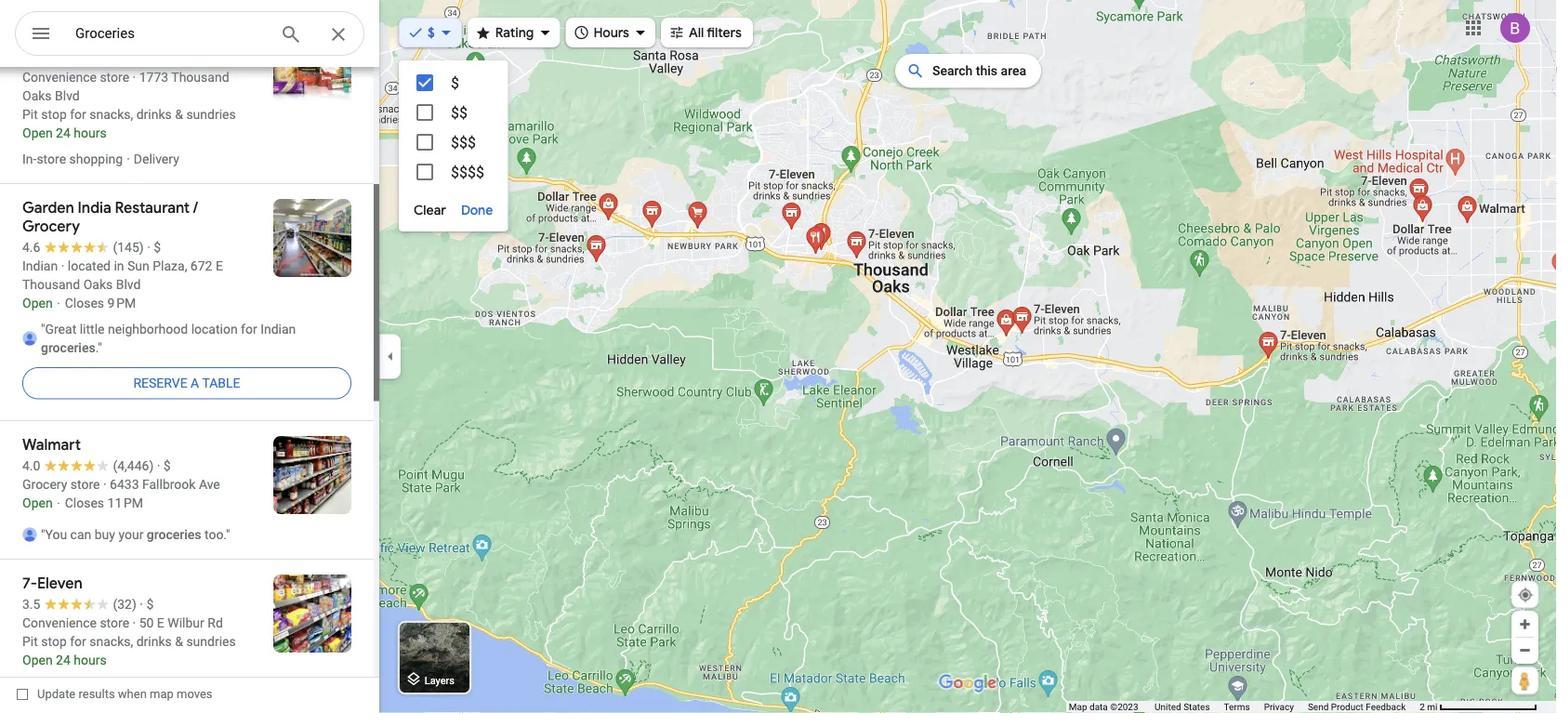Task type: vqa. For each thing, say whether or not it's contained in the screenshot.
Done "BUTTON"
yes



Task type: describe. For each thing, give the bounding box(es) containing it.
update
[[37, 687, 76, 701]]

map
[[1069, 702, 1087, 713]]

reserve a table link
[[22, 361, 351, 405]]

google maps element
[[0, 0, 1557, 713]]

$ button
[[399, 12, 462, 53]]

show street view coverage image
[[1512, 667, 1539, 695]]

area
[[1001, 63, 1027, 79]]

reserve a table
[[133, 375, 240, 391]]

$$$
[[451, 133, 476, 151]]

send product feedback button
[[1308, 701, 1406, 713]]

zoom out image
[[1518, 643, 1532, 657]]

send
[[1308, 702, 1329, 713]]

$$
[[451, 104, 468, 121]]

2 mi button
[[1420, 702, 1538, 713]]

update results when map moves
[[37, 687, 213, 701]]

search this area button
[[895, 54, 1041, 88]]

hours
[[594, 24, 629, 41]]

©2023
[[1110, 702, 1139, 713]]

terms
[[1224, 702, 1250, 713]]

collapse side panel image
[[380, 346, 401, 367]]

terms button
[[1224, 701, 1250, 713]]

a
[[191, 375, 199, 391]]


[[30, 20, 52, 47]]

results
[[79, 687, 115, 701]]

zoom in image
[[1518, 617, 1532, 631]]

privacy button
[[1264, 701, 1294, 713]]

Update results when map moves checkbox
[[17, 682, 213, 706]]

Inexpensive checkbox
[[399, 68, 508, 98]]

rating
[[495, 24, 534, 41]]

mi
[[1428, 702, 1438, 713]]

states
[[1184, 702, 1210, 713]]

clear
[[414, 202, 446, 219]]

moves
[[177, 687, 213, 701]]

send product feedback
[[1308, 702, 1406, 713]]

done
[[461, 202, 493, 219]]

footer inside google maps element
[[1069, 701, 1420, 713]]



Task type: locate. For each thing, give the bounding box(es) containing it.

[[573, 22, 590, 42]]

Groceries field
[[15, 11, 364, 57]]

$ up $$ option
[[451, 74, 459, 92]]

None field
[[75, 22, 265, 45]]

reserve
[[133, 375, 187, 391]]

filters
[[707, 24, 742, 41]]


[[475, 22, 492, 42]]

footer
[[1069, 701, 1420, 713]]

 rating
[[475, 22, 534, 42]]

$
[[428, 24, 435, 41], [451, 74, 459, 92]]

1 vertical spatial $
[[451, 74, 459, 92]]

this
[[976, 63, 998, 79]]

layers
[[425, 674, 455, 686]]

clear button
[[414, 198, 461, 220]]

none field inside groceries field
[[75, 22, 265, 45]]

 all filters
[[669, 22, 742, 42]]

product
[[1331, 702, 1364, 713]]

search this area
[[933, 63, 1027, 79]]

$ inside 'popup button'
[[428, 24, 435, 41]]

$ left ''
[[428, 24, 435, 41]]

1 horizontal spatial $
[[451, 74, 459, 92]]

footer containing map data ©2023
[[1069, 701, 1420, 713]]

map data ©2023
[[1069, 702, 1141, 713]]

privacy
[[1264, 702, 1294, 713]]

2 mi
[[1420, 702, 1438, 713]]

 search field
[[15, 11, 364, 60]]

when
[[118, 687, 147, 701]]

 button
[[15, 11, 67, 60]]

results for groceries feed
[[0, 14, 379, 710]]

google account: bob builder  
(b0bth3builder2k23@gmail.com) image
[[1501, 13, 1531, 43]]

data
[[1090, 702, 1108, 713]]

0 horizontal spatial $
[[428, 24, 435, 41]]

done button
[[461, 198, 493, 220]]

search
[[933, 63, 973, 79]]


[[669, 22, 685, 42]]

2
[[1420, 702, 1425, 713]]

price dialog
[[399, 60, 508, 232]]

Very Expensive checkbox
[[399, 157, 508, 187]]

$ inside option
[[451, 74, 459, 92]]

united states
[[1155, 702, 1210, 713]]

feedback
[[1366, 702, 1406, 713]]

all
[[689, 24, 704, 41]]

$$$$
[[451, 163, 484, 181]]

map
[[150, 687, 174, 701]]

united
[[1155, 702, 1182, 713]]

united states button
[[1155, 701, 1210, 713]]

table
[[202, 375, 240, 391]]

 hours
[[573, 22, 629, 42]]

0 vertical spatial $
[[428, 24, 435, 41]]

show your location image
[[1517, 587, 1534, 603]]

Expensive checkbox
[[399, 127, 508, 157]]

Moderate checkbox
[[399, 98, 508, 127]]



